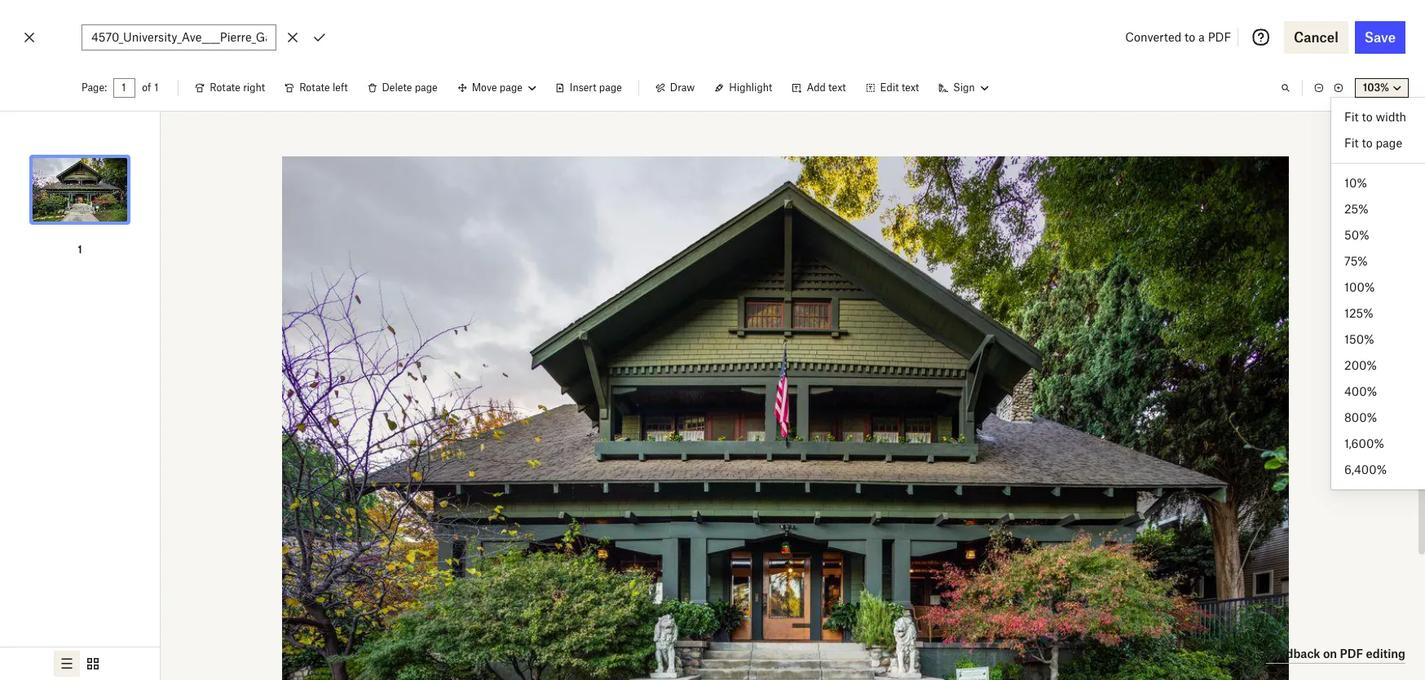 Task type: describe. For each thing, give the bounding box(es) containing it.
move page
[[472, 82, 523, 94]]

highlight
[[729, 82, 773, 94]]

cancel
[[1294, 29, 1339, 46]]

125%
[[1345, 307, 1374, 321]]

25%
[[1345, 202, 1369, 216]]

0 vertical spatial pdf
[[1208, 30, 1231, 44]]

move page button
[[448, 75, 545, 101]]

of
[[142, 82, 151, 94]]

1 horizontal spatial 1
[[154, 82, 158, 94]]

fit for fit to page
[[1345, 136, 1359, 150]]

sign
[[954, 82, 975, 94]]

Button to change sidebar grid view to list view radio
[[54, 652, 80, 678]]

page for delete page
[[415, 82, 438, 94]]

1,600%
[[1345, 437, 1385, 451]]

to for a
[[1185, 30, 1196, 44]]

save
[[1365, 29, 1396, 46]]

left
[[333, 82, 348, 94]]

delete page
[[382, 82, 438, 94]]

400%
[[1345, 385, 1378, 399]]

edit
[[880, 82, 899, 94]]

on
[[1324, 647, 1338, 661]]

fit for fit to width
[[1345, 110, 1359, 124]]

75%
[[1345, 254, 1368, 268]]

150%
[[1345, 333, 1375, 347]]

delete
[[382, 82, 412, 94]]

input new file name text field
[[91, 29, 267, 46]]

insert page button
[[545, 75, 632, 101]]

feedback on pdf editing
[[1266, 647, 1406, 661]]

pdf inside button
[[1340, 647, 1364, 661]]

converted to a pdf
[[1126, 30, 1231, 44]]

page for move page
[[500, 82, 523, 94]]

800%
[[1345, 411, 1378, 425]]

add
[[807, 82, 826, 94]]

200%
[[1345, 359, 1378, 373]]

page 1. selected thumbnail preview element
[[28, 125, 132, 259]]

insert
[[570, 82, 597, 94]]

fit to width
[[1345, 110, 1407, 124]]

draw
[[670, 82, 695, 94]]

feedback on pdf editing button
[[1266, 645, 1406, 665]]

converted
[[1126, 30, 1182, 44]]



Task type: vqa. For each thing, say whether or not it's contained in the screenshot.
bottom copy
no



Task type: locate. For each thing, give the bounding box(es) containing it.
1 fit from the top
[[1345, 110, 1359, 124]]

add text
[[807, 82, 846, 94]]

to for width
[[1362, 110, 1373, 124]]

text inside add text button
[[829, 82, 846, 94]]

fit up fit to page
[[1345, 110, 1359, 124]]

feedback
[[1266, 647, 1321, 661]]

0 vertical spatial 1
[[154, 82, 158, 94]]

1 horizontal spatial text
[[902, 82, 919, 94]]

text for edit text
[[902, 82, 919, 94]]

page right move
[[500, 82, 523, 94]]

pdf right on at the bottom right of the page
[[1340, 647, 1364, 661]]

to
[[1185, 30, 1196, 44], [1362, 110, 1373, 124], [1362, 136, 1373, 150]]

1 horizontal spatial rotate
[[299, 82, 330, 94]]

103% button
[[1355, 78, 1409, 98]]

1 text from the left
[[829, 82, 846, 94]]

delete page button
[[358, 75, 448, 101]]

page for insert page
[[599, 82, 622, 94]]

rotate right button
[[185, 75, 275, 101]]

page
[[415, 82, 438, 94], [500, 82, 523, 94], [599, 82, 622, 94], [1376, 136, 1403, 150]]

pdf right a
[[1208, 30, 1231, 44]]

fit to page
[[1345, 136, 1403, 150]]

1 horizontal spatial pdf
[[1340, 647, 1364, 661]]

0 vertical spatial to
[[1185, 30, 1196, 44]]

edit text
[[880, 82, 919, 94]]

2 rotate from the left
[[299, 82, 330, 94]]

2 text from the left
[[902, 82, 919, 94]]

text right edit
[[902, 82, 919, 94]]

page:
[[82, 82, 107, 94]]

text for add text
[[829, 82, 846, 94]]

rotate
[[210, 82, 240, 94], [299, 82, 330, 94]]

0 horizontal spatial rotate
[[210, 82, 240, 94]]

right
[[243, 82, 265, 94]]

text right add
[[829, 82, 846, 94]]

edit text button
[[856, 75, 929, 101]]

103%
[[1364, 82, 1390, 94]]

text inside edit text button
[[902, 82, 919, 94]]

1
[[154, 82, 158, 94], [78, 244, 82, 256]]

6,400%
[[1345, 463, 1387, 477]]

to for page
[[1362, 136, 1373, 150]]

rotate for rotate right
[[210, 82, 240, 94]]

None number field
[[122, 82, 127, 95]]

Button to change sidebar list view to grid view radio
[[80, 652, 106, 678]]

rotate right
[[210, 82, 265, 94]]

cancel image
[[20, 24, 39, 51]]

0 horizontal spatial pdf
[[1208, 30, 1231, 44]]

2 vertical spatial to
[[1362, 136, 1373, 150]]

to down fit to width
[[1362, 136, 1373, 150]]

1 vertical spatial to
[[1362, 110, 1373, 124]]

50%
[[1345, 228, 1370, 242]]

1 vertical spatial 1
[[78, 244, 82, 256]]

save button
[[1355, 21, 1406, 54]]

1 vertical spatial pdf
[[1340, 647, 1364, 661]]

add text button
[[782, 75, 856, 101]]

highlight button
[[705, 75, 782, 101]]

width
[[1376, 110, 1407, 124]]

0 horizontal spatial 1
[[78, 244, 82, 256]]

editing
[[1366, 647, 1406, 661]]

100%
[[1345, 281, 1375, 294]]

text
[[829, 82, 846, 94], [902, 82, 919, 94]]

2 fit from the top
[[1345, 136, 1359, 150]]

rotate left left
[[299, 82, 330, 94]]

fit
[[1345, 110, 1359, 124], [1345, 136, 1359, 150]]

1 rotate from the left
[[210, 82, 240, 94]]

page down width
[[1376, 136, 1403, 150]]

pdf
[[1208, 30, 1231, 44], [1340, 647, 1364, 661]]

1 vertical spatial fit
[[1345, 136, 1359, 150]]

10%
[[1345, 176, 1368, 190]]

insert page
[[570, 82, 622, 94]]

to left a
[[1185, 30, 1196, 44]]

a
[[1199, 30, 1205, 44]]

rotate left right
[[210, 82, 240, 94]]

page inside dropdown button
[[500, 82, 523, 94]]

move
[[472, 82, 497, 94]]

page right the insert
[[599, 82, 622, 94]]

of 1
[[142, 82, 158, 94]]

option group
[[0, 648, 160, 681]]

cancel button
[[1285, 21, 1349, 54]]

draw button
[[646, 75, 705, 101]]

0 horizontal spatial text
[[829, 82, 846, 94]]

rotate left
[[299, 82, 348, 94]]

rotate left button
[[275, 75, 358, 101]]

fit down fit to width
[[1345, 136, 1359, 150]]

to left width
[[1362, 110, 1373, 124]]

page right delete
[[415, 82, 438, 94]]

rotate for rotate left
[[299, 82, 330, 94]]

0 vertical spatial fit
[[1345, 110, 1359, 124]]

sign button
[[929, 75, 998, 101]]



